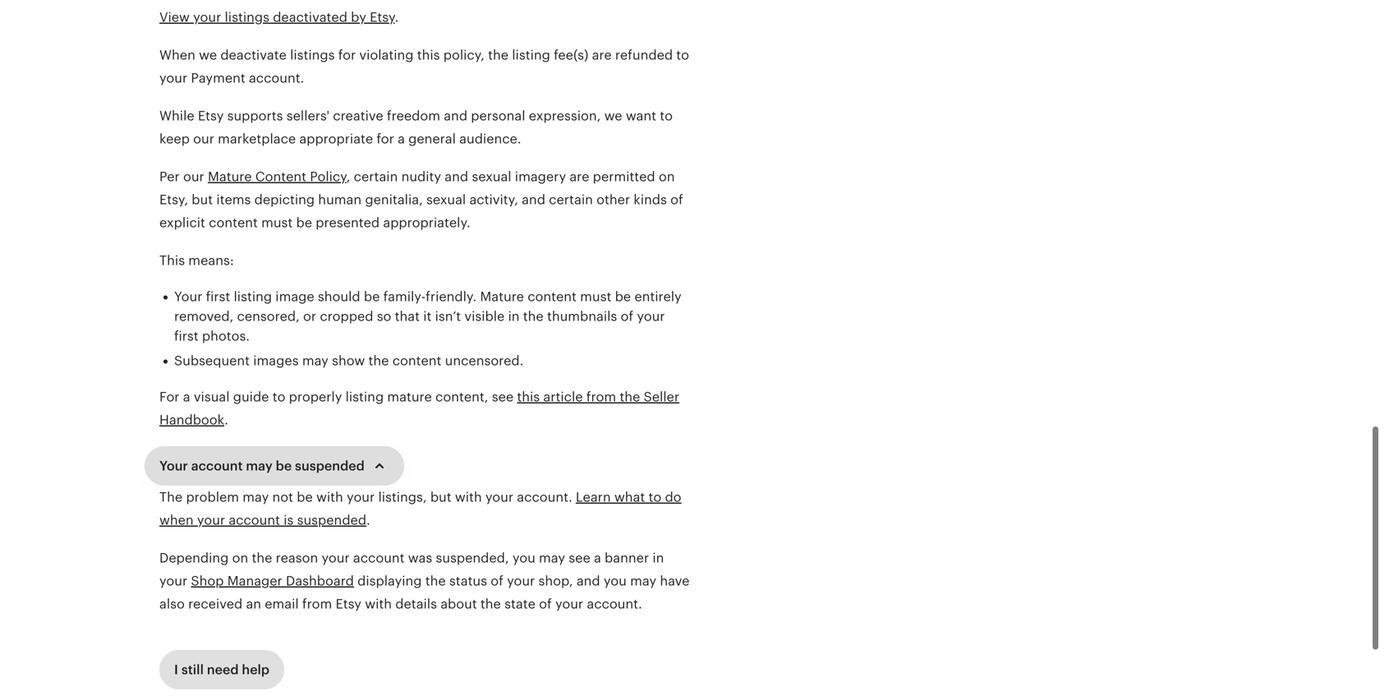 Task type: vqa. For each thing, say whether or not it's contained in the screenshot.
the 'your' in the SALES TAX REMITTED BY ETSY ISN'T CURRENTLY SHOWN IN YOUR PAYMENT ACCOUNT. THE LINE ITEM FOR AN ORDER WHERE SALES TAX WAS COLLECTED WILL APPEAR UNDER RECENT ACTIVITIES, AND THE TOTAL SALES FUNDS SHOWN WILL BE THE ORDER PRICE MINUS SALES TAX COLLECTED.
no



Task type: locate. For each thing, give the bounding box(es) containing it.
0 vertical spatial for
[[338, 48, 356, 62]]

on inside , certain nudity and sexual imagery are permitted on etsy, but items depicting human genitalia, sexual activity, and certain other kinds of explicit content must be presented appropriately.
[[659, 169, 675, 184]]

2 horizontal spatial listing
[[512, 48, 551, 62]]

0 vertical spatial our
[[193, 132, 214, 146]]

your inside your first listing image should be family-friendly. mature content must be entirely removed, censored, or cropped so that it isn't visible in the thumbnails of your first photos.
[[174, 289, 203, 304]]

listing up censored,
[[234, 289, 272, 304]]

1 vertical spatial suspended
[[297, 513, 367, 528]]

of inside , certain nudity and sexual imagery are permitted on etsy, but items depicting human genitalia, sexual activity, and certain other kinds of explicit content must be presented appropriately.
[[671, 192, 684, 207]]

1 vertical spatial account.
[[517, 490, 573, 505]]

0 vertical spatial etsy
[[370, 10, 395, 25]]

1 vertical spatial for
[[377, 132, 394, 146]]

mature content policy link
[[208, 169, 347, 184]]

may inside depending on the reason your account was suspended, you may see a banner in your
[[539, 551, 566, 566]]

be up so
[[364, 289, 380, 304]]

first up removed,
[[206, 289, 230, 304]]

this article from the seller handbook link
[[159, 390, 680, 427]]

account. down the banner
[[587, 597, 643, 612]]

1 horizontal spatial first
[[206, 289, 230, 304]]

the down was
[[426, 574, 446, 589]]

with
[[316, 490, 343, 505], [455, 490, 482, 505], [365, 597, 392, 612]]

2 horizontal spatial content
[[528, 289, 577, 304]]

per our mature content policy
[[159, 169, 347, 184]]

this left article
[[517, 390, 540, 404]]

1 horizontal spatial .
[[367, 513, 371, 528]]

view your listings deactivated by etsy .
[[159, 10, 399, 25]]

1 vertical spatial see
[[569, 551, 591, 566]]

0 horizontal spatial .
[[224, 413, 228, 427]]

2 vertical spatial a
[[594, 551, 602, 566]]

0 vertical spatial a
[[398, 132, 405, 146]]

on
[[659, 169, 675, 184], [232, 551, 248, 566]]

2 vertical spatial account
[[353, 551, 405, 566]]

suspended inside learn what to do when your account is suspended
[[297, 513, 367, 528]]

0 vertical spatial you
[[513, 551, 536, 566]]

payment
[[191, 71, 246, 85]]

are inside when we deactivate listings for violating this policy, the listing fee(s) are refunded to your payment account.
[[592, 48, 612, 62]]

1 vertical spatial .
[[224, 413, 228, 427]]

in
[[508, 309, 520, 324], [653, 551, 664, 566]]

etsy right by
[[370, 10, 395, 25]]

0 horizontal spatial listings
[[225, 10, 270, 25]]

1 horizontal spatial from
[[587, 390, 617, 404]]

etsy inside displaying the status of your shop, and you may have also received an email from etsy with details about the state of your account.
[[336, 597, 362, 612]]

this left policy,
[[417, 48, 440, 62]]

1 vertical spatial first
[[174, 329, 199, 344]]

1 horizontal spatial listings
[[290, 48, 335, 62]]

see inside depending on the reason your account was suspended, you may see a banner in your
[[569, 551, 591, 566]]

depicting
[[255, 192, 315, 207]]

1 vertical spatial a
[[183, 390, 190, 404]]

and right nudity
[[445, 169, 469, 184]]

the inside your first listing image should be family-friendly. mature content must be entirely removed, censored, or cropped so that it isn't visible in the thumbnails of your first photos.
[[523, 309, 544, 324]]

your down the entirely
[[637, 309, 665, 324]]

a down freedom
[[398, 132, 405, 146]]

mature up items
[[208, 169, 252, 184]]

audience.
[[460, 132, 522, 146]]

to right "want"
[[660, 109, 673, 123]]

0 vertical spatial listings
[[225, 10, 270, 25]]

0 horizontal spatial account.
[[249, 71, 304, 85]]

is
[[284, 513, 294, 528]]

mature
[[387, 390, 432, 404]]

1 horizontal spatial with
[[365, 597, 392, 612]]

a
[[398, 132, 405, 146], [183, 390, 190, 404], [594, 551, 602, 566]]

2 vertical spatial account.
[[587, 597, 643, 612]]

it
[[424, 309, 432, 324]]

may for images
[[302, 353, 329, 368]]

want
[[626, 109, 657, 123]]

email
[[265, 597, 299, 612]]

1 vertical spatial must
[[580, 289, 612, 304]]

to inside when we deactivate listings for violating this policy, the listing fee(s) are refunded to your payment account.
[[677, 48, 690, 62]]

1 horizontal spatial this
[[517, 390, 540, 404]]

0 horizontal spatial must
[[261, 215, 293, 230]]

account left is
[[229, 513, 280, 528]]

subsequent images may show the content uncensored.
[[174, 353, 524, 368]]

listing down subsequent images may show the content uncensored.
[[346, 390, 384, 404]]

with inside displaying the status of your shop, and you may have also received an email from etsy with details about the state of your account.
[[365, 597, 392, 612]]

1 horizontal spatial see
[[569, 551, 591, 566]]

when
[[159, 513, 194, 528]]

1 horizontal spatial listing
[[346, 390, 384, 404]]

your down problem
[[197, 513, 225, 528]]

to right the refunded
[[677, 48, 690, 62]]

1 vertical spatial you
[[604, 574, 627, 589]]

the
[[488, 48, 509, 62], [523, 309, 544, 324], [369, 353, 389, 368], [620, 390, 641, 404], [252, 551, 272, 566], [426, 574, 446, 589], [481, 597, 501, 612]]

i still need help
[[174, 663, 270, 677]]

i
[[174, 663, 178, 677]]

explicit
[[159, 215, 205, 230]]

guide
[[233, 390, 269, 404]]

0 vertical spatial suspended
[[295, 459, 365, 473]]

account. left learn
[[517, 490, 573, 505]]

0 vertical spatial in
[[508, 309, 520, 324]]

1 horizontal spatial sexual
[[472, 169, 512, 184]]

our inside while etsy supports sellers' creative freedom and personal expression, we want to keep our marketplace appropriate for a general audience.
[[193, 132, 214, 146]]

personal
[[471, 109, 526, 123]]

1 horizontal spatial a
[[398, 132, 405, 146]]

listings down deactivated
[[290, 48, 335, 62]]

may left show at left
[[302, 353, 329, 368]]

2 vertical spatial listing
[[346, 390, 384, 404]]

certain
[[354, 169, 398, 184], [549, 192, 593, 207]]

content up thumbnails
[[528, 289, 577, 304]]

1 horizontal spatial but
[[431, 490, 452, 505]]

your
[[193, 10, 221, 25], [159, 71, 188, 85], [637, 309, 665, 324], [347, 490, 375, 505], [486, 490, 514, 505], [197, 513, 225, 528], [322, 551, 350, 566], [159, 574, 188, 589], [507, 574, 535, 589], [556, 597, 584, 612]]

0 vertical spatial must
[[261, 215, 293, 230]]

0 vertical spatial are
[[592, 48, 612, 62]]

1 vertical spatial from
[[302, 597, 332, 612]]

your for your account may be suspended
[[159, 459, 188, 473]]

mature
[[208, 169, 252, 184], [480, 289, 524, 304]]

certain down imagery
[[549, 192, 593, 207]]

1 vertical spatial account
[[229, 513, 280, 528]]

0 horizontal spatial from
[[302, 597, 332, 612]]

2 vertical spatial content
[[393, 353, 442, 368]]

1 vertical spatial this
[[517, 390, 540, 404]]

account up displaying
[[353, 551, 405, 566]]

suspended inside "dropdown button"
[[295, 459, 365, 473]]

we up payment
[[199, 48, 217, 62]]

must up thumbnails
[[580, 289, 612, 304]]

first down removed,
[[174, 329, 199, 344]]

1 horizontal spatial in
[[653, 551, 664, 566]]

0 vertical spatial we
[[199, 48, 217, 62]]

per
[[159, 169, 180, 184]]

the inside depending on the reason your account was suspended, you may see a banner in your
[[252, 551, 272, 566]]

this means:
[[159, 253, 234, 268]]

the right show at left
[[369, 353, 389, 368]]

your up removed,
[[174, 289, 203, 304]]

with right 'not'
[[316, 490, 343, 505]]

0 vertical spatial account.
[[249, 71, 304, 85]]

handbook
[[159, 413, 224, 427]]

account inside depending on the reason your account was suspended, you may see a banner in your
[[353, 551, 405, 566]]

policy,
[[444, 48, 485, 62]]

may up shop,
[[539, 551, 566, 566]]

we inside when we deactivate listings for violating this policy, the listing fee(s) are refunded to your payment account.
[[199, 48, 217, 62]]

0 horizontal spatial for
[[338, 48, 356, 62]]

on up kinds at the top left of the page
[[659, 169, 675, 184]]

are right fee(s)
[[592, 48, 612, 62]]

may left 'not'
[[243, 490, 269, 505]]

our right keep on the top left of page
[[193, 132, 214, 146]]

in right visible
[[508, 309, 520, 324]]

be
[[296, 215, 312, 230], [364, 289, 380, 304], [615, 289, 631, 304], [276, 459, 292, 473], [297, 490, 313, 505]]

be left the entirely
[[615, 289, 631, 304]]

the inside this article from the seller handbook
[[620, 390, 641, 404]]

from inside displaying the status of your shop, and you may have also received an email from etsy with details about the state of your account.
[[302, 597, 332, 612]]

state
[[505, 597, 536, 612]]

when
[[159, 48, 196, 62]]

1 vertical spatial listing
[[234, 289, 272, 304]]

1 vertical spatial on
[[232, 551, 248, 566]]

do
[[665, 490, 682, 505]]

your inside "dropdown button"
[[159, 459, 188, 473]]

this inside when we deactivate listings for violating this policy, the listing fee(s) are refunded to your payment account.
[[417, 48, 440, 62]]

depending
[[159, 551, 229, 566]]

from
[[587, 390, 617, 404], [302, 597, 332, 612]]

1 vertical spatial content
[[528, 289, 577, 304]]

deactivated
[[273, 10, 348, 25]]

shop
[[191, 574, 224, 589]]

your inside your first listing image should be family-friendly. mature content must be entirely removed, censored, or cropped so that it isn't visible in the thumbnails of your first photos.
[[637, 309, 665, 324]]

0 horizontal spatial sexual
[[427, 192, 466, 207]]

0 horizontal spatial you
[[513, 551, 536, 566]]

listings inside when we deactivate listings for violating this policy, the listing fee(s) are refunded to your payment account.
[[290, 48, 335, 62]]

2 horizontal spatial a
[[594, 551, 602, 566]]

0 horizontal spatial in
[[508, 309, 520, 324]]

0 vertical spatial see
[[492, 390, 514, 404]]

, certain nudity and sexual imagery are permitted on etsy, but items depicting human genitalia, sexual activity, and certain other kinds of explicit content must be presented appropriately.
[[159, 169, 684, 230]]

for down creative
[[377, 132, 394, 146]]

0 vertical spatial your
[[174, 289, 203, 304]]

content up mature
[[393, 353, 442, 368]]

the right policy,
[[488, 48, 509, 62]]

but
[[192, 192, 213, 207], [431, 490, 452, 505]]

subsequent
[[174, 353, 250, 368]]

mature inside your first listing image should be family-friendly. mature content must be entirely removed, censored, or cropped so that it isn't visible in the thumbnails of your first photos.
[[480, 289, 524, 304]]

may up 'not'
[[246, 459, 273, 473]]

to right guide
[[273, 390, 286, 404]]

we inside while etsy supports sellers' creative freedom and personal expression, we want to keep our marketplace appropriate for a general audience.
[[605, 109, 623, 123]]

1 horizontal spatial you
[[604, 574, 627, 589]]

you up state
[[513, 551, 536, 566]]

your down when
[[159, 71, 188, 85]]

you inside displaying the status of your shop, and you may have also received an email from etsy with details about the state of your account.
[[604, 574, 627, 589]]

2 vertical spatial etsy
[[336, 597, 362, 612]]

means:
[[188, 253, 234, 268]]

learn what to do when your account is suspended link
[[159, 490, 682, 528]]

what
[[615, 490, 645, 505]]

also
[[159, 597, 185, 612]]

shop,
[[539, 574, 573, 589]]

content inside your first listing image should be family-friendly. mature content must be entirely removed, censored, or cropped so that it isn't visible in the thumbnails of your first photos.
[[528, 289, 577, 304]]

family-
[[384, 289, 426, 304]]

and
[[444, 109, 468, 123], [445, 169, 469, 184], [522, 192, 546, 207], [577, 574, 601, 589]]

creative
[[333, 109, 384, 123]]

0 vertical spatial but
[[192, 192, 213, 207]]

content down items
[[209, 215, 258, 230]]

your first listing image should be family-friendly. mature content must be entirely removed, censored, or cropped so that it isn't visible in the thumbnails of your first photos.
[[174, 289, 682, 344]]

see
[[492, 390, 514, 404], [569, 551, 591, 566]]

displaying the status of your shop, and you may have also received an email from etsy with details about the state of your account.
[[159, 574, 690, 612]]

from down the dashboard
[[302, 597, 332, 612]]

your up state
[[507, 574, 535, 589]]

see down uncensored.
[[492, 390, 514, 404]]

your inside learn what to do when your account is suspended
[[197, 513, 225, 528]]

article
[[544, 390, 583, 404]]

your down shop,
[[556, 597, 584, 612]]

your for your first listing image should be family-friendly. mature content must be entirely removed, censored, or cropped so that it isn't visible in the thumbnails of your first photos.
[[174, 289, 203, 304]]

on up manager
[[232, 551, 248, 566]]

of right kinds at the top left of the page
[[671, 192, 684, 207]]

for
[[338, 48, 356, 62], [377, 132, 394, 146]]

we
[[199, 48, 217, 62], [605, 109, 623, 123]]

the left seller
[[620, 390, 641, 404]]

sexual up activity,
[[472, 169, 512, 184]]

1 vertical spatial mature
[[480, 289, 524, 304]]

status
[[450, 574, 487, 589]]

a inside depending on the reason your account was suspended, you may see a banner in your
[[594, 551, 602, 566]]

0 vertical spatial from
[[587, 390, 617, 404]]

etsy
[[370, 10, 395, 25], [198, 109, 224, 123], [336, 597, 362, 612]]

and down imagery
[[522, 192, 546, 207]]

from right article
[[587, 390, 617, 404]]

0 vertical spatial certain
[[354, 169, 398, 184]]

with down displaying
[[365, 597, 392, 612]]

a right for
[[183, 390, 190, 404]]

1 vertical spatial sexual
[[427, 192, 466, 207]]

1 vertical spatial your
[[159, 459, 188, 473]]

are right imagery
[[570, 169, 590, 184]]

1 horizontal spatial must
[[580, 289, 612, 304]]

our
[[193, 132, 214, 146], [183, 169, 204, 184]]

sellers'
[[287, 109, 330, 123]]

account inside "dropdown button"
[[191, 459, 243, 473]]

listing left fee(s)
[[512, 48, 551, 62]]

suspended up the problem may not be with your listings, but with your account.
[[295, 459, 365, 473]]

to left do
[[649, 490, 662, 505]]

of
[[671, 192, 684, 207], [621, 309, 634, 324], [491, 574, 504, 589], [539, 597, 552, 612]]

and up general
[[444, 109, 468, 123]]

2 horizontal spatial account.
[[587, 597, 643, 612]]

account up problem
[[191, 459, 243, 473]]

suspended down the problem may not be with your listings, but with your account.
[[297, 513, 367, 528]]

a left the banner
[[594, 551, 602, 566]]

1 vertical spatial certain
[[549, 192, 593, 207]]

thumbnails
[[547, 309, 618, 324]]

listings up deactivate
[[225, 10, 270, 25]]

0 vertical spatial this
[[417, 48, 440, 62]]

an
[[246, 597, 261, 612]]

2 horizontal spatial .
[[395, 10, 399, 25]]

1 horizontal spatial on
[[659, 169, 675, 184]]

but right etsy,
[[192, 192, 213, 207]]

0 horizontal spatial mature
[[208, 169, 252, 184]]

you down the banner
[[604, 574, 627, 589]]

we left "want"
[[605, 109, 623, 123]]

be up 'not'
[[276, 459, 292, 473]]

0 horizontal spatial listing
[[234, 289, 272, 304]]

must down depicting
[[261, 215, 293, 230]]

0 horizontal spatial content
[[209, 215, 258, 230]]

. right by
[[395, 10, 399, 25]]

1 horizontal spatial are
[[592, 48, 612, 62]]

mature up visible
[[480, 289, 524, 304]]

0 vertical spatial listing
[[512, 48, 551, 62]]

0 horizontal spatial etsy
[[198, 109, 224, 123]]

0 horizontal spatial this
[[417, 48, 440, 62]]

1 vertical spatial but
[[431, 490, 452, 505]]

account. down deactivate
[[249, 71, 304, 85]]

the left thumbnails
[[523, 309, 544, 324]]

. down the problem may not be with your listings, but with your account.
[[367, 513, 371, 528]]

may inside 'your account may be suspended' "dropdown button"
[[246, 459, 273, 473]]

in up have
[[653, 551, 664, 566]]

listing
[[512, 48, 551, 62], [234, 289, 272, 304], [346, 390, 384, 404]]

but right "listings,"
[[431, 490, 452, 505]]

sexual up 'appropriately.'
[[427, 192, 466, 207]]

. down visual
[[224, 413, 228, 427]]

0 vertical spatial first
[[206, 289, 230, 304]]

see up shop,
[[569, 551, 591, 566]]

your up the
[[159, 459, 188, 473]]

1 horizontal spatial for
[[377, 132, 394, 146]]

0 vertical spatial account
[[191, 459, 243, 473]]

2 vertical spatial .
[[367, 513, 371, 528]]

1 vertical spatial we
[[605, 109, 623, 123]]

account inside learn what to do when your account is suspended
[[229, 513, 280, 528]]

for left violating
[[338, 48, 356, 62]]

1 vertical spatial listings
[[290, 48, 335, 62]]

0 horizontal spatial first
[[174, 329, 199, 344]]

the up manager
[[252, 551, 272, 566]]

our right per
[[183, 169, 204, 184]]

0 horizontal spatial but
[[192, 192, 213, 207]]

nudity
[[402, 169, 441, 184]]

0 vertical spatial on
[[659, 169, 675, 184]]

be down depicting
[[296, 215, 312, 230]]

0 horizontal spatial see
[[492, 390, 514, 404]]

and right shop,
[[577, 574, 601, 589]]

may down the banner
[[631, 574, 657, 589]]

are
[[592, 48, 612, 62], [570, 169, 590, 184]]

of right thumbnails
[[621, 309, 634, 324]]

etsy right while
[[198, 109, 224, 123]]

a inside while etsy supports sellers' creative freedom and personal expression, we want to keep our marketplace appropriate for a general audience.
[[398, 132, 405, 146]]

with up suspended,
[[455, 490, 482, 505]]

certain right ,
[[354, 169, 398, 184]]

show
[[332, 353, 365, 368]]

for inside when we deactivate listings for violating this policy, the listing fee(s) are refunded to your payment account.
[[338, 48, 356, 62]]

listings,
[[378, 490, 427, 505]]



Task type: describe. For each thing, give the bounding box(es) containing it.
have
[[660, 574, 690, 589]]

cropped
[[320, 309, 374, 324]]

view
[[159, 10, 190, 25]]

are inside , certain nudity and sexual imagery are permitted on etsy, but items depicting human genitalia, sexual activity, and certain other kinds of explicit content must be presented appropriately.
[[570, 169, 590, 184]]

depending on the reason your account was suspended, you may see a banner in your
[[159, 551, 664, 589]]

removed,
[[174, 309, 234, 324]]

shop manager dashboard
[[191, 574, 354, 589]]

reason
[[276, 551, 318, 566]]

supports
[[227, 109, 283, 123]]

0 vertical spatial mature
[[208, 169, 252, 184]]

by
[[351, 10, 367, 25]]

but inside , certain nudity and sexual imagery are permitted on etsy, but items depicting human genitalia, sexual activity, and certain other kinds of explicit content must be presented appropriately.
[[192, 192, 213, 207]]

1 horizontal spatial account.
[[517, 490, 573, 505]]

account. inside displaying the status of your shop, and you may have also received an email from etsy with details about the state of your account.
[[587, 597, 643, 612]]

from inside this article from the seller handbook
[[587, 390, 617, 404]]

not
[[273, 490, 293, 505]]

you inside depending on the reason your account was suspended, you may see a banner in your
[[513, 551, 536, 566]]

view your listings deactivated by etsy link
[[159, 10, 395, 25]]

etsy inside while etsy supports sellers' creative freedom and personal expression, we want to keep our marketplace appropriate for a general audience.
[[198, 109, 224, 123]]

shop manager dashboard link
[[191, 574, 354, 589]]

refunded
[[616, 48, 673, 62]]

the problem may not be with your listings, but with your account.
[[159, 490, 576, 505]]

account. inside when we deactivate listings for violating this policy, the listing fee(s) are refunded to your payment account.
[[249, 71, 304, 85]]

listing inside when we deactivate listings for violating this policy, the listing fee(s) are refunded to your payment account.
[[512, 48, 551, 62]]

0 vertical spatial sexual
[[472, 169, 512, 184]]

other
[[597, 192, 631, 207]]

may for problem
[[243, 490, 269, 505]]

0 horizontal spatial with
[[316, 490, 343, 505]]

genitalia,
[[365, 192, 423, 207]]

still
[[182, 663, 204, 677]]

. for with
[[367, 513, 371, 528]]

listing inside your first listing image should be family-friendly. mature content must be entirely removed, censored, or cropped so that it isn't visible in the thumbnails of your first photos.
[[234, 289, 272, 304]]

so
[[377, 309, 392, 324]]

of down shop,
[[539, 597, 552, 612]]

entirely
[[635, 289, 682, 304]]

help
[[242, 663, 270, 677]]

presented
[[316, 215, 380, 230]]

of right status
[[491, 574, 504, 589]]

,
[[347, 169, 351, 184]]

freedom
[[387, 109, 441, 123]]

must inside your first listing image should be family-friendly. mature content must be entirely removed, censored, or cropped so that it isn't visible in the thumbnails of your first photos.
[[580, 289, 612, 304]]

be inside , certain nudity and sexual imagery are permitted on etsy, but items depicting human genitalia, sexual activity, and certain other kinds of explicit content must be presented appropriately.
[[296, 215, 312, 230]]

items
[[216, 192, 251, 207]]

this inside this article from the seller handbook
[[517, 390, 540, 404]]

keep
[[159, 132, 190, 146]]

image
[[276, 289, 315, 304]]

may for account
[[246, 459, 273, 473]]

that
[[395, 309, 420, 324]]

problem
[[186, 490, 239, 505]]

your inside when we deactivate listings for violating this policy, the listing fee(s) are refunded to your payment account.
[[159, 71, 188, 85]]

the
[[159, 490, 183, 505]]

your up suspended,
[[486, 490, 514, 505]]

must inside , certain nudity and sexual imagery are permitted on etsy, but items depicting human genitalia, sexual activity, and certain other kinds of explicit content must be presented appropriately.
[[261, 215, 293, 230]]

in inside your first listing image should be family-friendly. mature content must be entirely removed, censored, or cropped so that it isn't visible in the thumbnails of your first photos.
[[508, 309, 520, 324]]

content
[[255, 169, 307, 184]]

on inside depending on the reason your account was suspended, you may see a banner in your
[[232, 551, 248, 566]]

be inside "dropdown button"
[[276, 459, 292, 473]]

1 horizontal spatial content
[[393, 353, 442, 368]]

for a visual guide to properly listing mature content, see
[[159, 390, 517, 404]]

dashboard
[[286, 574, 354, 589]]

be right 'not'
[[297, 490, 313, 505]]

or
[[303, 309, 317, 324]]

permitted
[[593, 169, 656, 184]]

isn't
[[435, 309, 461, 324]]

your account may be suspended button
[[145, 446, 404, 486]]

your up the dashboard
[[322, 551, 350, 566]]

policy
[[310, 169, 347, 184]]

received
[[188, 597, 243, 612]]

banner
[[605, 551, 649, 566]]

1 horizontal spatial certain
[[549, 192, 593, 207]]

visible
[[465, 309, 505, 324]]

manager
[[227, 574, 283, 589]]

to inside learn what to do when your account is suspended
[[649, 490, 662, 505]]

was
[[408, 551, 433, 566]]

this
[[159, 253, 185, 268]]

fee(s)
[[554, 48, 589, 62]]

your account may be suspended
[[159, 459, 365, 473]]

0 horizontal spatial certain
[[354, 169, 398, 184]]

and inside displaying the status of your shop, and you may have also received an email from etsy with details about the state of your account.
[[577, 574, 601, 589]]

images
[[253, 353, 299, 368]]

need
[[207, 663, 239, 677]]

appropriate
[[300, 132, 373, 146]]

uncensored.
[[445, 353, 524, 368]]

2 horizontal spatial etsy
[[370, 10, 395, 25]]

of inside your first listing image should be family-friendly. mature content must be entirely removed, censored, or cropped so that it isn't visible in the thumbnails of your first photos.
[[621, 309, 634, 324]]

suspended,
[[436, 551, 509, 566]]

when we deactivate listings for violating this policy, the listing fee(s) are refunded to your payment account.
[[159, 48, 690, 85]]

violating
[[360, 48, 414, 62]]

2 horizontal spatial with
[[455, 490, 482, 505]]

0 horizontal spatial a
[[183, 390, 190, 404]]

1 vertical spatial our
[[183, 169, 204, 184]]

human
[[318, 192, 362, 207]]

0 vertical spatial .
[[395, 10, 399, 25]]

visual
[[194, 390, 230, 404]]

marketplace
[[218, 132, 296, 146]]

displaying
[[358, 574, 422, 589]]

and inside while etsy supports sellers' creative freedom and personal expression, we want to keep our marketplace appropriate for a general audience.
[[444, 109, 468, 123]]

appropriately.
[[383, 215, 471, 230]]

while etsy supports sellers' creative freedom and personal expression, we want to keep our marketplace appropriate for a general audience.
[[159, 109, 673, 146]]

for inside while etsy supports sellers' creative freedom and personal expression, we want to keep our marketplace appropriate for a general audience.
[[377, 132, 394, 146]]

general
[[409, 132, 456, 146]]

. for properly
[[224, 413, 228, 427]]

learn
[[576, 490, 611, 505]]

in inside depending on the reason your account was suspended, you may see a banner in your
[[653, 551, 664, 566]]

activity,
[[470, 192, 519, 207]]

photos.
[[202, 329, 250, 344]]

the inside when we deactivate listings for violating this policy, the listing fee(s) are refunded to your payment account.
[[488, 48, 509, 62]]

deactivate
[[221, 48, 287, 62]]

your up also
[[159, 574, 188, 589]]

for
[[159, 390, 180, 404]]

details
[[396, 597, 437, 612]]

learn what to do when your account is suspended
[[159, 490, 682, 528]]

your left "listings,"
[[347, 490, 375, 505]]

your right the "view"
[[193, 10, 221, 25]]

imagery
[[515, 169, 566, 184]]

the left state
[[481, 597, 501, 612]]

friendly.
[[426, 289, 477, 304]]

properly
[[289, 390, 342, 404]]

to inside while etsy supports sellers' creative freedom and personal expression, we want to keep our marketplace appropriate for a general audience.
[[660, 109, 673, 123]]

may inside displaying the status of your shop, and you may have also received an email from etsy with details about the state of your account.
[[631, 574, 657, 589]]

content inside , certain nudity and sexual imagery are permitted on etsy, but items depicting human genitalia, sexual activity, and certain other kinds of explicit content must be presented appropriately.
[[209, 215, 258, 230]]



